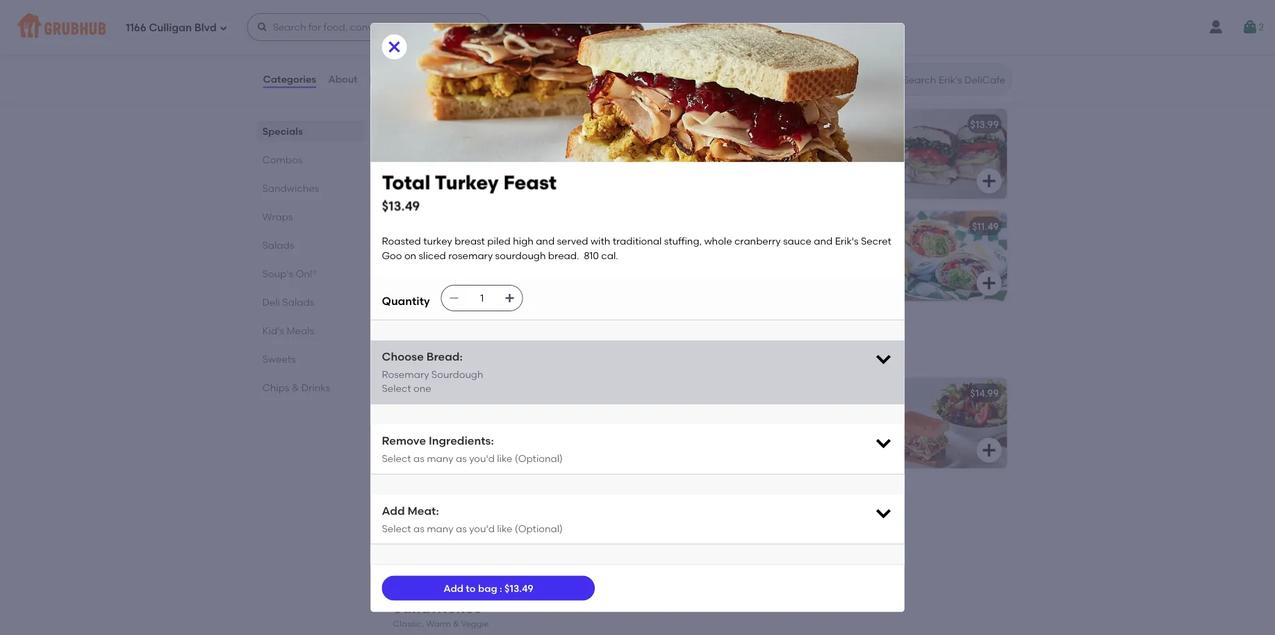 Task type: locate. For each thing, give the bounding box(es) containing it.
0 horizontal spatial sandwiches
[[262, 182, 319, 194]]

sweets tab
[[262, 352, 360, 366]]

1 vertical spatial bread.
[[548, 249, 579, 261]]

1 horizontal spatial bread.
[[548, 249, 579, 261]]

560
[[460, 282, 477, 294]]

& inside tab
[[292, 381, 299, 393]]

soup's on!® tab
[[262, 266, 360, 281]]

(optional) for meat:
[[515, 522, 563, 534]]

0 horizontal spatial rosemary
[[448, 249, 493, 261]]

wraps
[[262, 211, 293, 222]]

chicken
[[774, 118, 813, 130], [715, 138, 754, 150]]

house inside half sandwich with character with a bowl of soup or house salad or deli salad.
[[789, 421, 817, 433]]

1 character from the left
[[506, 407, 553, 419]]

0 vertical spatial piled
[[510, 138, 533, 150]]

0 horizontal spatial chicken
[[715, 138, 754, 150]]

0 vertical spatial specials
[[393, 61, 455, 79]]

turkey down time
[[430, 118, 461, 130]]

deli inside whole sandwich with character with a cup of soup or house salad or deli salad.
[[553, 421, 570, 433]]

1 horizontal spatial bag
[[478, 582, 497, 594]]

2 many from the top
[[427, 522, 454, 534]]

square inside combos make it a square meal!
[[432, 350, 461, 360]]

sourdough up pomegranate on the left top
[[495, 249, 546, 261]]

1 salad. from the left
[[404, 435, 433, 447]]

whole
[[404, 166, 432, 178], [704, 235, 732, 247], [413, 509, 441, 521]]

0 horizontal spatial $13.49
[[382, 198, 420, 214]]

add left to
[[443, 582, 463, 594]]

0 vertical spatial goo
[[437, 180, 457, 192]]

0 vertical spatial bread.
[[457, 194, 488, 206]]

1 select from the top
[[382, 382, 411, 394]]

a inside specials for a limited time only.
[[408, 81, 413, 91]]

sourdough up arcadian
[[404, 194, 455, 206]]

0 vertical spatial sourdough
[[404, 194, 455, 206]]

2 character from the left
[[807, 407, 854, 419]]

cal. right 560
[[480, 282, 497, 294]]

0 vertical spatial square
[[432, 350, 461, 360]]

1 vertical spatial rosemary
[[448, 249, 493, 261]]

kid's meals
[[262, 325, 314, 336]]

limited
[[415, 81, 443, 91]]

1 like from the top
[[497, 452, 512, 464]]

turkey inside total turkey feast $13.49
[[435, 171, 499, 194]]

sliced
[[474, 180, 501, 192], [419, 249, 446, 261]]

0 vertical spatial like
[[497, 452, 512, 464]]

character inside half sandwich with character with a bowl of soup or house salad or deli salad.
[[807, 407, 854, 419]]

you'd
[[469, 452, 495, 464], [469, 522, 495, 534]]

1 horizontal spatial stuffing,
[[664, 235, 702, 247]]

bread. up lettuce,
[[457, 194, 488, 206]]

1 vertical spatial cranberry
[[734, 235, 781, 247]]

like inside remove ingredients: select as many as you'd like (optional)
[[497, 452, 512, 464]]

1 vertical spatial sandwiches
[[393, 599, 481, 617]]

1 vertical spatial secret
[[861, 235, 891, 247]]

bag left :
[[478, 582, 497, 594]]

0 vertical spatial many
[[427, 452, 454, 464]]

sandwiches up warm
[[393, 599, 481, 617]]

bag down a
[[404, 523, 423, 535]]

specials inside specials for a limited time only.
[[393, 61, 455, 79]]

(optional) up character,
[[515, 452, 563, 464]]

feast for total turkey feast
[[463, 118, 490, 130]]

of for bowl
[[740, 421, 750, 433]]

you'd down "ingredients:"
[[469, 452, 495, 464]]

0 vertical spatial cranberry
[[434, 166, 481, 178]]

1166
[[126, 22, 146, 34]]

peppers,
[[812, 152, 854, 164], [735, 166, 776, 178]]

1 horizontal spatial sourdough
[[495, 249, 546, 261]]

sandwiches
[[262, 182, 319, 194], [393, 599, 481, 617]]

deli for whole sandwich with character with a cup of soup or house salad or deli salad.
[[553, 421, 570, 433]]

about button
[[327, 54, 358, 104]]

add inside add meat: select as many as you'd like (optional)
[[382, 504, 405, 518]]

1 deli from the left
[[553, 421, 570, 433]]

many inside add meat: select as many as you'd like (optional)
[[427, 522, 454, 534]]

whole down total turkey feast at the top left of page
[[404, 166, 432, 178]]

cal. right gorgonzola,
[[601, 249, 618, 261]]

2 horizontal spatial on
[[810, 180, 822, 192]]

square meal image
[[592, 378, 696, 468]]

many down "ingredients:"
[[427, 452, 454, 464]]

it
[[417, 350, 422, 360]]

on up warm.
[[810, 180, 822, 192]]

0 horizontal spatial house
[[482, 421, 510, 433]]

sauce
[[483, 166, 511, 178], [783, 235, 812, 247]]

1 vertical spatial roasted
[[382, 235, 421, 247]]

+
[[684, 489, 690, 501]]

& inside sandwiches classic, warm & veggie.
[[453, 618, 459, 628]]

and
[[558, 138, 577, 150], [514, 166, 533, 178], [715, 180, 734, 192], [536, 235, 555, 247], [814, 235, 833, 247], [465, 523, 483, 535]]

peppers, up tomato,
[[812, 152, 854, 164]]

soup inside whole sandwich with character with a cup of soup or house salad or deli salad.
[[445, 421, 468, 433]]

of up bottled
[[426, 523, 435, 535]]

0 horizontal spatial cranberry
[[434, 166, 481, 178]]

combos for combos make it a square meal!
[[393, 330, 454, 348]]

1 horizontal spatial specials
[[393, 61, 455, 79]]

turkey down total turkey feast at the top left of page
[[435, 171, 499, 194]]

many for ingredients:
[[427, 452, 454, 464]]

salad
[[513, 421, 539, 433], [820, 421, 846, 433]]

a inside whole sandwich with character with a cup of soup or house salad or deli salad.
[[404, 421, 410, 433]]

0 vertical spatial breast
[[477, 138, 507, 150]]

club
[[815, 118, 838, 130]]

soup inside half sandwich with character with a bowl of soup or house salad or deli salad.
[[752, 421, 775, 433]]

rosemary up the blueberry
[[448, 249, 493, 261]]

on!®
[[296, 268, 318, 279]]

select for add
[[382, 522, 411, 534]]

feast up gorgonzola,
[[503, 171, 557, 194]]

810 up beets,
[[490, 194, 506, 206]]

$13.49 left baja
[[659, 118, 688, 130]]

1 salad from the left
[[513, 421, 539, 433]]

character for half sandwich with character with a bowl of soup or house salad or deli salad.
[[807, 407, 854, 419]]

2 soup from the left
[[752, 421, 775, 433]]

traditional
[[460, 152, 509, 164], [613, 235, 662, 247]]

0 horizontal spatial add
[[382, 504, 405, 518]]

2 vertical spatial whole
[[413, 509, 441, 521]]

& right warm
[[453, 618, 459, 628]]

deli inside half sandwich with character with a bowl of soup or house salad or deli salad.
[[860, 421, 877, 433]]

of right cup
[[433, 421, 443, 433]]

add to bag : $13.49
[[443, 582, 533, 594]]

quantity
[[382, 294, 430, 307]]

classic,
[[393, 618, 424, 628]]

add for add meat:
[[382, 504, 405, 518]]

salads tab
[[262, 238, 360, 252]]

roasted up honey
[[382, 235, 421, 247]]

select down a
[[382, 522, 411, 534]]

deli
[[553, 421, 570, 433], [860, 421, 877, 433]]

$11.49 button
[[707, 211, 1007, 301]]

like left soda
[[497, 522, 512, 534]]

total up arcadian
[[382, 171, 430, 194]]

select inside add meat: select as many as you'd like (optional)
[[382, 522, 411, 534]]

on up carrots,
[[404, 249, 416, 261]]

or inside a whole sandwich with character, a bag of chips and a canned soda or bottled water.
[[559, 523, 569, 535]]

soup up "ingredients:"
[[445, 421, 468, 433]]

(optional) inside add meat: select as many as you'd like (optional)
[[515, 522, 563, 534]]

bread. up pomegranate on the left top
[[548, 249, 579, 261]]

house inside whole sandwich with character with a cup of soup or house salad or deli salad.
[[482, 421, 510, 433]]

as down remove
[[413, 452, 424, 464]]

1 vertical spatial combos
[[393, 330, 454, 348]]

peppered
[[833, 180, 880, 192]]

0 vertical spatial erik's
[[535, 166, 558, 178]]

sliced up beets,
[[474, 180, 501, 192]]

turkey down total turkey feast at the top left of page
[[446, 138, 475, 150]]

deli salads tab
[[262, 295, 360, 309]]

sandwiches inside sandwiches classic, warm & veggie.
[[393, 599, 481, 617]]

1 vertical spatial turkey
[[435, 171, 499, 194]]

combos inside combos make it a square meal!
[[393, 330, 454, 348]]

total for total turkey feast
[[404, 118, 428, 130]]

chicken inside chicken breast, bacon, pepper jack, avocado, hot cherry peppers, red bell peppers, onions, tomato, lettuce and jalapeno ranch on a peppered onion roll. served warm.
[[715, 138, 754, 150]]

half sandwich with character with a bowl of soup or house salad or deli salad.
[[715, 407, 884, 447]]

0 horizontal spatial combos
[[262, 154, 303, 165]]

1 vertical spatial specials
[[262, 125, 303, 137]]

1 horizontal spatial 810
[[584, 249, 599, 261]]

chips & drinks
[[262, 381, 330, 393]]

combos for combos
[[262, 154, 303, 165]]

svg image inside the 2 button
[[1242, 19, 1259, 35]]

2 salad from the left
[[820, 421, 846, 433]]

chicken up avocado,
[[715, 138, 754, 150]]

like down whole sandwich with character with a cup of soup or house salad or deli salad.
[[497, 452, 512, 464]]

roasted turkey breast piled high and served with traditional stuffing, whole cranberry sauce and erik's secret goo on sliced rosemary sourdough bread.  810 cal.
[[404, 138, 577, 206], [382, 235, 894, 261]]

0 horizontal spatial feast
[[463, 118, 490, 130]]

0 horizontal spatial soup
[[445, 421, 468, 433]]

0 vertical spatial high
[[535, 138, 556, 150]]

as down sandwich
[[456, 522, 467, 534]]

square up whole
[[404, 387, 438, 399]]

0 horizontal spatial on
[[404, 249, 416, 261]]

feast down the only.
[[463, 118, 490, 130]]

sandwich down meal
[[436, 407, 482, 419]]

total down the limited
[[404, 118, 428, 130]]

salad. down bowl
[[715, 435, 744, 447]]

add
[[382, 504, 405, 518], [443, 582, 463, 594]]

beets,
[[488, 240, 517, 252]]

select for remove
[[382, 452, 411, 464]]

cranberry down total turkey feast at the top left of page
[[434, 166, 481, 178]]

0 horizontal spatial &
[[292, 381, 299, 393]]

goo left honey
[[382, 249, 402, 261]]

arcadian lettuce, beets, gorgonzola, honey maple walnuts, shredded carrots, blueberry pomegranate vinaigrette.  560 cal. button
[[396, 211, 696, 301]]

breast down total turkey feast at the top left of page
[[477, 138, 507, 150]]

you'd for meat:
[[469, 522, 495, 534]]

1 vertical spatial turkey
[[423, 235, 452, 247]]

many for meat:
[[427, 522, 454, 534]]

salad. inside whole sandwich with character with a cup of soup or house salad or deli salad.
[[404, 435, 433, 447]]

kid's
[[262, 325, 284, 336]]

1 vertical spatial $13.49
[[382, 198, 420, 214]]

sandwich for half
[[737, 407, 782, 419]]

rosemary
[[503, 180, 548, 192], [448, 249, 493, 261]]

2 you'd from the top
[[469, 522, 495, 534]]

sandwich right half
[[737, 407, 782, 419]]

cranberry down roll.
[[734, 235, 781, 247]]

1 vertical spatial total
[[382, 171, 430, 194]]

1 (optional) from the top
[[515, 452, 563, 464]]

on inside chicken breast, bacon, pepper jack, avocado, hot cherry peppers, red bell peppers, onions, tomato, lettuce and jalapeno ranch on a peppered onion roll. served warm.
[[810, 180, 822, 192]]

0 vertical spatial cal.
[[508, 194, 525, 206]]

total inside total turkey feast $13.49
[[382, 171, 430, 194]]

0 horizontal spatial goo
[[382, 249, 402, 261]]

salads up soup's
[[262, 239, 294, 251]]

0 vertical spatial add
[[382, 504, 405, 518]]

svg image
[[1242, 19, 1259, 35], [257, 22, 268, 33], [219, 24, 228, 32], [449, 292, 460, 304], [874, 349, 893, 368], [981, 442, 998, 459]]

salad.
[[404, 435, 433, 447], [715, 435, 744, 447]]

cherry
[[780, 152, 810, 164]]

stuffing,
[[511, 152, 549, 164], [664, 235, 702, 247]]

1 house from the left
[[482, 421, 510, 433]]

2 (optional) from the top
[[515, 522, 563, 534]]

whole down bag lunch
[[413, 509, 441, 521]]

select inside remove ingredients: select as many as you'd like (optional)
[[382, 452, 411, 464]]

0 vertical spatial served
[[404, 152, 435, 164]]

1 many from the top
[[427, 452, 454, 464]]

bread.
[[457, 194, 488, 206], [548, 249, 579, 261]]

of inside whole sandwich with character with a cup of soup or house salad or deli salad.
[[433, 421, 443, 433]]

1 sandwich from the left
[[436, 407, 482, 419]]

roasted down total turkey feast at the top left of page
[[404, 138, 443, 150]]

of inside a whole sandwich with character, a bag of chips and a canned soda or bottled water.
[[426, 523, 435, 535]]

sandwiches up the wraps
[[262, 182, 319, 194]]

categories
[[263, 73, 316, 85]]

2 salad. from the left
[[715, 435, 744, 447]]

secret up arcadian
[[404, 180, 435, 192]]

salad for whole sandwich with character with a cup of soup or house salad or deli salad.
[[513, 421, 539, 433]]

arcadian lettuce, beets, gorgonzola, honey maple walnuts, shredded carrots, blueberry pomegranate vinaigrette.  560 cal.
[[404, 240, 577, 294]]

2 button
[[1242, 15, 1264, 40]]

0 horizontal spatial deli
[[553, 421, 570, 433]]

add down bag
[[382, 504, 405, 518]]

secret down "peppered"
[[861, 235, 891, 247]]

of inside half sandwich with character with a bowl of soup or house salad or deli salad.
[[740, 421, 750, 433]]

of right bowl
[[740, 421, 750, 433]]

specials up the limited
[[393, 61, 455, 79]]

salad inside whole sandwich with character with a cup of soup or house salad or deli salad.
[[513, 421, 539, 433]]

1 vertical spatial cal.
[[601, 249, 618, 261]]

0 horizontal spatial 810
[[490, 194, 506, 206]]

breast
[[477, 138, 507, 150], [455, 235, 485, 247]]

deli for half sandwich with character with a bowl of soup or house salad or deli salad.
[[860, 421, 877, 433]]

0 vertical spatial 810
[[490, 194, 506, 206]]

combos up it
[[393, 330, 454, 348]]

peppers, up jalapeno
[[735, 166, 776, 178]]

2
[[1259, 21, 1264, 33]]

bag
[[404, 523, 423, 535], [478, 582, 497, 594]]

select down remove
[[382, 452, 411, 464]]

1 vertical spatial salads
[[282, 296, 314, 308]]

0 horizontal spatial specials
[[262, 125, 303, 137]]

1 you'd from the top
[[469, 452, 495, 464]]

$13.99
[[970, 118, 999, 130]]

square up sourdough
[[432, 350, 461, 360]]

character inside whole sandwich with character with a cup of soup or house salad or deli salad.
[[506, 407, 553, 419]]

2 house from the left
[[789, 421, 817, 433]]

chicken breast, bacon, pepper jack, avocado, hot cherry peppers, red bell peppers, onions, tomato, lettuce and jalapeno ranch on a peppered onion roll. served warm.
[[715, 138, 887, 206]]

0 vertical spatial (optional)
[[515, 452, 563, 464]]

0 vertical spatial total
[[404, 118, 428, 130]]

veggie.
[[461, 618, 491, 628]]

cal. up beets,
[[508, 194, 525, 206]]

sandwich inside whole sandwich with character with a cup of soup or house salad or deli salad.
[[436, 407, 482, 419]]

combos inside tab
[[262, 154, 303, 165]]

specials
[[393, 61, 455, 79], [262, 125, 303, 137]]

rosemary up gorgonzola,
[[503, 180, 548, 192]]

breast up walnuts,
[[455, 235, 485, 247]]

& right the chips on the bottom of the page
[[292, 381, 299, 393]]

0 vertical spatial combos
[[262, 154, 303, 165]]

0 horizontal spatial bag
[[404, 523, 423, 535]]

square
[[432, 350, 461, 360], [404, 387, 438, 399]]

vegan market wrap image
[[903, 211, 1007, 301]]

3 select from the top
[[382, 522, 411, 534]]

salad. for cup
[[404, 435, 433, 447]]

1 horizontal spatial goo
[[437, 180, 457, 192]]

soup
[[445, 421, 468, 433], [752, 421, 775, 433]]

0 horizontal spatial sauce
[[483, 166, 511, 178]]

0 horizontal spatial served
[[404, 152, 435, 164]]

2 vertical spatial select
[[382, 522, 411, 534]]

2 select from the top
[[382, 452, 411, 464]]

(optional) down character,
[[515, 522, 563, 534]]

2 deli from the left
[[860, 421, 877, 433]]

avocado,
[[715, 152, 760, 164]]

$13.49 up arcadian
[[382, 198, 420, 214]]

(optional)
[[515, 452, 563, 464], [515, 522, 563, 534]]

bag lunch image
[[592, 480, 696, 570]]

0 horizontal spatial character
[[506, 407, 553, 419]]

sandwich inside half sandwich with character with a bowl of soup or house salad or deli salad.
[[737, 407, 782, 419]]

sandwiches inside tab
[[262, 182, 319, 194]]

house
[[482, 421, 510, 433], [789, 421, 817, 433]]

$11.49
[[972, 220, 999, 232]]

chicken up bacon, at the right
[[774, 118, 813, 130]]

1 horizontal spatial cranberry
[[734, 235, 781, 247]]

Input item quantity number field
[[467, 285, 497, 310]]

1 horizontal spatial combos
[[393, 330, 454, 348]]

1 horizontal spatial &
[[453, 618, 459, 628]]

sourdough
[[404, 194, 455, 206], [495, 249, 546, 261]]

2 sandwich from the left
[[737, 407, 782, 419]]

sourdough
[[431, 368, 483, 380]]

cup
[[413, 421, 431, 433]]

piled
[[510, 138, 533, 150], [487, 235, 511, 247]]

soup's on!®
[[262, 268, 318, 279]]

whole down onion
[[704, 235, 732, 247]]

half sandwich combo image
[[903, 378, 1007, 468]]

1 vertical spatial &
[[453, 618, 459, 628]]

hot
[[762, 152, 778, 164]]

0 vertical spatial stuffing,
[[511, 152, 549, 164]]

turkey up maple
[[423, 235, 452, 247]]

1 horizontal spatial deli
[[860, 421, 877, 433]]

1 horizontal spatial high
[[535, 138, 556, 150]]

1 vertical spatial (optional)
[[515, 522, 563, 534]]

salads right deli
[[282, 296, 314, 308]]

soup right bowl
[[752, 421, 775, 433]]

a inside half sandwich with character with a bowl of soup or house salad or deli salad.
[[878, 407, 884, 419]]

select down rosemary
[[382, 382, 411, 394]]

half
[[715, 407, 735, 419]]

0 vertical spatial turkey
[[430, 118, 461, 130]]

$13.49 right :
[[505, 582, 533, 594]]

erik's
[[535, 166, 558, 178], [835, 235, 859, 247]]

2 like from the top
[[497, 522, 512, 534]]

1 vertical spatial high
[[513, 235, 534, 247]]

you'd inside remove ingredients: select as many as you'd like (optional)
[[469, 452, 495, 464]]

feast inside total turkey feast $13.49
[[503, 171, 557, 194]]

character for whole sandwich with character with a cup of soup or house salad or deli salad.
[[506, 407, 553, 419]]

character
[[506, 407, 553, 419], [807, 407, 854, 419]]

$14.99
[[970, 387, 999, 399]]

high
[[535, 138, 556, 150], [513, 235, 534, 247]]

like inside add meat: select as many as you'd like (optional)
[[497, 522, 512, 534]]

sandwich
[[444, 509, 490, 521]]

many up water.
[[427, 522, 454, 534]]

salad. down cup
[[404, 435, 433, 447]]

salad inside half sandwich with character with a bowl of soup or house salad or deli salad.
[[820, 421, 846, 433]]

(optional) inside remove ingredients: select as many as you'd like (optional)
[[515, 452, 563, 464]]

1 vertical spatial sauce
[[783, 235, 812, 247]]

select
[[382, 382, 411, 394], [382, 452, 411, 464], [382, 522, 411, 534]]

you'd inside add meat: select as many as you'd like (optional)
[[469, 522, 495, 534]]

on
[[459, 180, 471, 192], [810, 180, 822, 192], [404, 249, 416, 261]]

0 vertical spatial select
[[382, 382, 411, 394]]

on up lettuce,
[[459, 180, 471, 192]]

sliced up carrots,
[[419, 249, 446, 261]]

baja
[[715, 118, 737, 130]]

0 horizontal spatial sliced
[[419, 249, 446, 261]]

combos down the specials tab
[[262, 154, 303, 165]]

1 vertical spatial you'd
[[469, 522, 495, 534]]

choose
[[382, 350, 424, 363]]

Search Erik's DeliCafe search field
[[902, 73, 1008, 86]]

1 horizontal spatial salad.
[[715, 435, 744, 447]]

1 soup from the left
[[445, 421, 468, 433]]

specials up combos tab
[[262, 125, 303, 137]]

and inside a whole sandwich with character, a bag of chips and a canned soda or bottled water.
[[465, 523, 483, 535]]

svg image
[[386, 38, 403, 55], [981, 173, 998, 189], [670, 275, 686, 291], [981, 275, 998, 291], [504, 292, 515, 304], [874, 433, 893, 452], [874, 503, 893, 522]]

you'd down sandwich
[[469, 522, 495, 534]]

as
[[413, 452, 424, 464], [456, 452, 467, 464], [413, 522, 424, 534], [456, 522, 467, 534]]

warm.
[[798, 194, 827, 206]]

bag inside a whole sandwich with character, a bag of chips and a canned soda or bottled water.
[[404, 523, 423, 535]]

specials for specials
[[262, 125, 303, 137]]

1 vertical spatial bag
[[478, 582, 497, 594]]

1 horizontal spatial add
[[443, 582, 463, 594]]

goo down total turkey feast at the top left of page
[[437, 180, 457, 192]]

1 horizontal spatial on
[[459, 180, 471, 192]]

total turkey feast $13.49
[[382, 171, 557, 214]]

many inside remove ingredients: select as many as you'd like (optional)
[[427, 452, 454, 464]]

square meal
[[404, 387, 464, 399]]

1 vertical spatial add
[[443, 582, 463, 594]]

drinks
[[301, 381, 330, 393]]

1 horizontal spatial soup
[[752, 421, 775, 433]]

with inside a whole sandwich with character, a bag of chips and a canned soda or bottled water.
[[492, 509, 512, 521]]

1 vertical spatial sourdough
[[495, 249, 546, 261]]

salads
[[262, 239, 294, 251], [282, 296, 314, 308]]

select inside 'choose bread: rosemary sourdough select one'
[[382, 382, 411, 394]]

specials inside tab
[[262, 125, 303, 137]]

810 right gorgonzola,
[[584, 249, 599, 261]]

salad. inside half sandwich with character with a bowl of soup or house salad or deli salad.
[[715, 435, 744, 447]]

water.
[[441, 537, 470, 549]]



Task type: vqa. For each thing, say whether or not it's contained in the screenshot.
the $13.49 to the top
yes



Task type: describe. For each thing, give the bounding box(es) containing it.
1166 culligan blvd
[[126, 22, 217, 34]]

add meat: select as many as you'd like (optional)
[[382, 504, 563, 534]]

of for cup
[[433, 421, 443, 433]]

a inside combos make it a square meal!
[[424, 350, 430, 360]]

2 vertical spatial $13.49
[[505, 582, 533, 594]]

0 horizontal spatial stuffing,
[[511, 152, 549, 164]]

canned
[[494, 523, 531, 535]]

like for add meat:
[[497, 522, 512, 534]]

1 horizontal spatial secret
[[861, 235, 891, 247]]

specials tab
[[262, 124, 360, 138]]

soup's
[[262, 268, 293, 279]]

jack,
[[864, 138, 886, 150]]

0 vertical spatial traditional
[[460, 152, 509, 164]]

0 horizontal spatial sourdough
[[404, 194, 455, 206]]

deli salads
[[262, 296, 314, 308]]

meat:
[[408, 504, 439, 518]]

0 horizontal spatial high
[[513, 235, 534, 247]]

remove ingredients: select as many as you'd like (optional)
[[382, 434, 563, 464]]

1 horizontal spatial served
[[557, 235, 588, 247]]

wraps tab
[[262, 209, 360, 224]]

combos make it a square meal!
[[393, 330, 485, 360]]

(optional) for ingredients:
[[515, 452, 563, 464]]

only.
[[465, 81, 483, 91]]

1 vertical spatial piled
[[487, 235, 511, 247]]

pepper
[[827, 138, 861, 150]]

onions,
[[778, 166, 812, 178]]

sandwich for whole
[[436, 407, 482, 419]]

walnuts,
[[468, 254, 507, 266]]

sandwiches classic, warm & veggie.
[[393, 599, 491, 628]]

$17.49 +
[[657, 489, 690, 501]]

culligan
[[149, 22, 192, 34]]

honey
[[404, 254, 433, 266]]

bottled
[[404, 537, 438, 549]]

0 vertical spatial turkey
[[446, 138, 475, 150]]

0 horizontal spatial erik's
[[535, 166, 558, 178]]

0 vertical spatial sauce
[[483, 166, 511, 178]]

jalapeno
[[736, 180, 778, 192]]

salad. for bowl
[[715, 435, 744, 447]]

breast,
[[756, 138, 789, 150]]

tomato,
[[814, 166, 852, 178]]

combos tab
[[262, 152, 360, 167]]

add for add to bag
[[443, 582, 463, 594]]

pomegranate
[[490, 268, 556, 280]]

bread:
[[426, 350, 463, 363]]

soup for cup
[[445, 421, 468, 433]]

character,
[[514, 509, 565, 521]]

1 vertical spatial square
[[404, 387, 438, 399]]

time
[[445, 81, 463, 91]]

baja kickin' chicken club
[[715, 118, 838, 130]]

like for remove ingredients:
[[497, 452, 512, 464]]

maple
[[435, 254, 466, 266]]

kickin'
[[740, 118, 771, 130]]

main navigation navigation
[[0, 0, 1275, 54]]

whole sandwich with character with a cup of soup or house salad or deli salad.
[[404, 407, 575, 447]]

1 horizontal spatial erik's
[[835, 235, 859, 247]]

0 vertical spatial roasted
[[404, 138, 443, 150]]

deli
[[262, 296, 280, 308]]

kid's meals tab
[[262, 323, 360, 338]]

shredded
[[509, 254, 554, 266]]

$13.49 inside total turkey feast $13.49
[[382, 198, 420, 214]]

1 horizontal spatial peppers,
[[812, 152, 854, 164]]

bag lunch
[[404, 489, 455, 501]]

1 horizontal spatial traditional
[[613, 235, 662, 247]]

sandwiches tab
[[262, 181, 360, 195]]

make
[[393, 350, 415, 360]]

categories button
[[262, 54, 317, 104]]

1 vertical spatial breast
[[455, 235, 485, 247]]

total for total turkey feast $13.49
[[382, 171, 430, 194]]

lettuce,
[[450, 240, 486, 252]]

0 vertical spatial roasted turkey breast piled high and served with traditional stuffing, whole cranberry sauce and erik's secret goo on sliced rosemary sourdough bread.  810 cal.
[[404, 138, 577, 206]]

turkey for total turkey feast $13.49
[[435, 171, 499, 194]]

$17.49
[[657, 489, 684, 501]]

baja kickin' chicken club image
[[903, 109, 1007, 199]]

chips & drinks tab
[[262, 380, 360, 395]]

lunch
[[426, 489, 455, 501]]

specials for specials for a limited time only.
[[393, 61, 455, 79]]

a
[[404, 509, 411, 521]]

carrots,
[[404, 268, 440, 280]]

to
[[466, 582, 476, 594]]

1 vertical spatial whole
[[704, 235, 732, 247]]

blvd
[[194, 22, 217, 34]]

bacon,
[[792, 138, 825, 150]]

bell
[[715, 166, 732, 178]]

served
[[763, 194, 796, 206]]

sandwiches for sandwiches
[[262, 182, 319, 194]]

soda
[[533, 523, 557, 535]]

ingredients:
[[429, 434, 494, 447]]

about
[[328, 73, 358, 85]]

lettuce
[[854, 166, 887, 178]]

0 horizontal spatial peppers,
[[735, 166, 776, 178]]

you'd for ingredients:
[[469, 452, 495, 464]]

0 vertical spatial rosemary
[[503, 180, 548, 192]]

search icon image
[[881, 71, 897, 88]]

a inside chicken breast, bacon, pepper jack, avocado, hot cherry peppers, red bell peppers, onions, tomato, lettuce and jalapeno ranch on a peppered onion roll. served warm.
[[825, 180, 831, 192]]

whole inside a whole sandwich with character, a bag of chips and a canned soda or bottled water.
[[413, 509, 441, 521]]

total turkey feast
[[404, 118, 490, 130]]

0 vertical spatial whole
[[404, 166, 432, 178]]

0 horizontal spatial secret
[[404, 180, 435, 192]]

0 horizontal spatial bread.
[[457, 194, 488, 206]]

1 horizontal spatial chicken
[[774, 118, 813, 130]]

0 vertical spatial salads
[[262, 239, 294, 251]]

total turkey feast image
[[592, 109, 696, 199]]

soup for bowl
[[752, 421, 775, 433]]

as up bottled
[[413, 522, 424, 534]]

bag
[[404, 489, 423, 501]]

blueberry
[[443, 268, 488, 280]]

of for bag
[[426, 523, 435, 535]]

0 vertical spatial sliced
[[474, 180, 501, 192]]

one
[[413, 382, 431, 394]]

as down "ingredients:"
[[456, 452, 467, 464]]

a whole sandwich with character, a bag of chips and a canned soda or bottled water.
[[404, 509, 574, 549]]

roll.
[[744, 194, 761, 206]]

specials for a limited time only.
[[393, 61, 483, 91]]

ranch
[[780, 180, 808, 192]]

1 vertical spatial 810
[[584, 249, 599, 261]]

bowl
[[715, 421, 738, 433]]

and inside chicken breast, bacon, pepper jack, avocado, hot cherry peppers, red bell peppers, onions, tomato, lettuce and jalapeno ranch on a peppered onion roll. served warm.
[[715, 180, 734, 192]]

house for bowl
[[789, 421, 817, 433]]

house for cup
[[482, 421, 510, 433]]

rosemary
[[382, 368, 429, 380]]

turkey for total turkey feast
[[430, 118, 461, 130]]

reviews button
[[369, 54, 409, 104]]

sweet beet salad image
[[592, 211, 696, 301]]

feast for total turkey feast $13.49
[[503, 171, 557, 194]]

gorgonzola,
[[519, 240, 577, 252]]

1 horizontal spatial cal.
[[508, 194, 525, 206]]

2 horizontal spatial cal.
[[601, 249, 618, 261]]

cal. inside arcadian lettuce, beets, gorgonzola, honey maple walnuts, shredded carrots, blueberry pomegranate vinaigrette.  560 cal.
[[480, 282, 497, 294]]

salad for half sandwich with character with a bowl of soup or house salad or deli salad.
[[820, 421, 846, 433]]

meals
[[287, 325, 314, 336]]

sandwiches for sandwiches classic, warm & veggie.
[[393, 599, 481, 617]]

2 horizontal spatial $13.49
[[659, 118, 688, 130]]

remove
[[382, 434, 426, 447]]

meal!
[[463, 350, 485, 360]]

chips
[[262, 381, 289, 393]]

reviews
[[369, 73, 408, 85]]

arcadian
[[404, 240, 448, 252]]

1 vertical spatial roasted turkey breast piled high and served with traditional stuffing, whole cranberry sauce and erik's secret goo on sliced rosemary sourdough bread.  810 cal.
[[382, 235, 894, 261]]

red
[[856, 152, 872, 164]]



